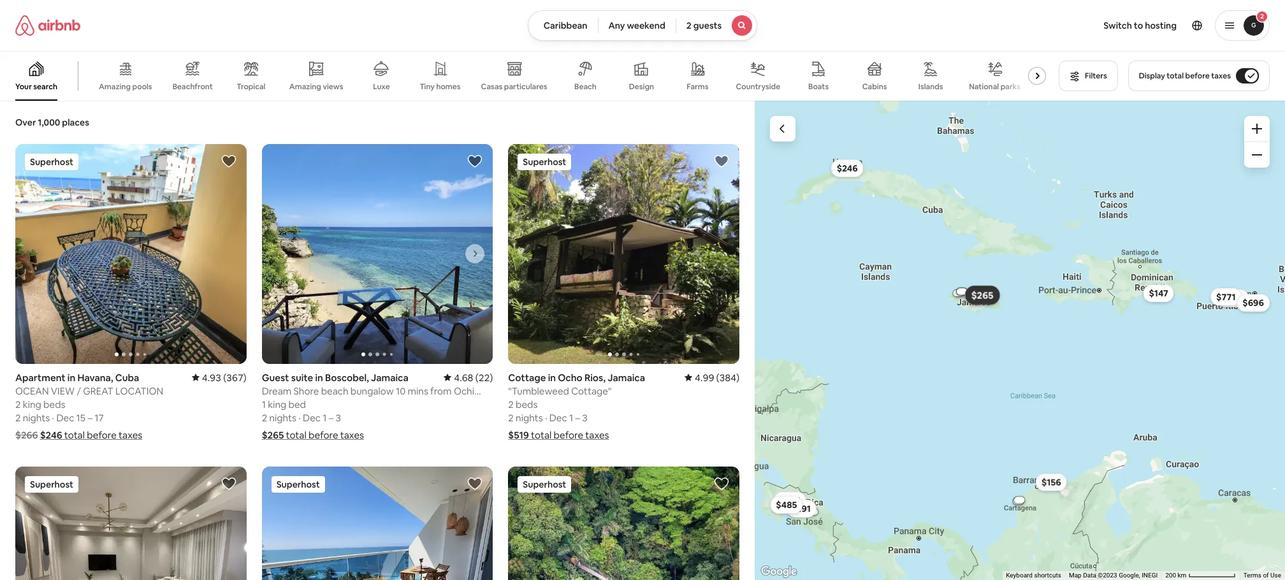 Task type: describe. For each thing, give the bounding box(es) containing it.
2 inside 2 guests button
[[687, 20, 692, 31]]

4.68 out of 5 average rating,  22 reviews image
[[444, 371, 493, 384]]

zoom in image
[[1252, 124, 1262, 134]]

suite
[[291, 371, 313, 384]]

in for apartment
[[67, 371, 75, 384]]

2 button
[[1215, 10, 1270, 41]]

taxes inside the cottage in ocho rios, jamaica "tumbleweed cottage" 2 beds 2 nights · dec 1 – 3 $519 total before taxes
[[585, 429, 609, 441]]

/
[[77, 385, 81, 397]]

national parks
[[969, 81, 1021, 92]]

ocho
[[558, 371, 583, 384]]

design
[[629, 82, 654, 92]]

dec inside the cottage in ocho rios, jamaica "tumbleweed cottage" 2 beds 2 nights · dec 1 – 3 $519 total before taxes
[[549, 412, 567, 424]]

©2023
[[1098, 572, 1117, 579]]

4.93 (367)
[[202, 371, 247, 384]]

dec inside 1 king bed 2 nights · dec 1 – 3 $265 total before taxes
[[303, 412, 321, 424]]

any weekend
[[609, 20, 666, 31]]

data
[[1083, 572, 1097, 579]]

havana,
[[77, 371, 113, 384]]

group containing amazing views
[[0, 51, 1051, 101]]

guests
[[693, 20, 722, 31]]

caribbean
[[544, 20, 588, 31]]

places
[[62, 117, 89, 128]]

4.99 out of 5 average rating,  384 reviews image
[[685, 371, 740, 384]]

$147 button
[[1143, 285, 1174, 302]]

4.99 (384)
[[695, 371, 740, 384]]

homes
[[436, 82, 461, 92]]

switch
[[1104, 20, 1132, 31]]

$246 button
[[831, 159, 864, 177]]

· inside the cottage in ocho rios, jamaica "tumbleweed cottage" 2 beds 2 nights · dec 1 – 3 $519 total before taxes
[[545, 412, 547, 424]]

before inside 1 king bed 2 nights · dec 1 – 3 $265 total before taxes
[[309, 429, 338, 441]]

total inside apartment in havana, cuba ocean view / great location 2 king beds 2 nights · dec 15 – 17 $266 $246 total before taxes
[[64, 429, 85, 441]]

1 king bed 2 nights · dec 1 – 3 $265 total before taxes
[[262, 398, 364, 441]]

jamaica for guest suite in boscobel, jamaica
[[371, 371, 409, 384]]

beachfront
[[173, 82, 213, 92]]

15
[[76, 412, 86, 424]]

tiny
[[420, 82, 435, 92]]

parks
[[1001, 81, 1021, 92]]

use
[[1271, 572, 1282, 579]]

$265 inside $265 button
[[971, 289, 994, 301]]

beach
[[574, 82, 597, 92]]

$388 button
[[774, 492, 807, 510]]

beds inside the cottage in ocho rios, jamaica "tumbleweed cottage" 2 beds 2 nights · dec 1 – 3 $519 total before taxes
[[516, 398, 538, 410]]

none search field containing caribbean
[[528, 10, 758, 41]]

$696
[[1243, 297, 1264, 309]]

$156 button
[[1036, 473, 1067, 491]]

map data ©2023 google, inegi
[[1069, 572, 1158, 579]]

terms of use link
[[1244, 572, 1282, 579]]

casas
[[481, 81, 503, 92]]

2 inside dropdown button
[[1261, 12, 1264, 20]]

taxes inside apartment in havana, cuba ocean view / great location 2 king beds 2 nights · dec 15 – 17 $266 $246 total before taxes
[[119, 429, 142, 441]]

$388
[[780, 495, 801, 507]]

4.68 (22)
[[454, 371, 493, 384]]

bed
[[289, 398, 306, 410]]

3 inside the cottage in ocho rios, jamaica "tumbleweed cottage" 2 beds 2 nights · dec 1 – 3 $519 total before taxes
[[582, 412, 588, 424]]

location
[[115, 385, 163, 397]]

apartment
[[15, 371, 65, 384]]

zoom out image
[[1252, 150, 1262, 160]]

$771
[[1217, 291, 1236, 303]]

particulares
[[504, 81, 547, 92]]

inegi
[[1142, 572, 1158, 579]]

views
[[323, 81, 343, 92]]

over
[[15, 117, 36, 128]]

rios,
[[585, 371, 606, 384]]

$246 inside button
[[837, 163, 858, 174]]

hosting
[[1145, 20, 1177, 31]]

keyboard
[[1006, 572, 1033, 579]]

amazing for amazing pools
[[99, 82, 131, 92]]

caribbean button
[[528, 10, 598, 41]]

200 km
[[1166, 572, 1188, 579]]

apartment in havana, cuba ocean view / great location 2 king beds 2 nights · dec 15 – 17 $266 $246 total before taxes
[[15, 371, 163, 441]]

your
[[15, 82, 32, 92]]

amazing for amazing views
[[289, 81, 321, 92]]

17
[[94, 412, 104, 424]]

cottage
[[508, 371, 546, 384]]

keyboard shortcuts button
[[1006, 571, 1061, 580]]

2 inside 1 king bed 2 nights · dec 1 – 3 $265 total before taxes
[[262, 412, 267, 424]]

$519 inside button
[[971, 290, 990, 302]]

$771 button
[[1211, 288, 1242, 306]]

1 horizontal spatial 1
[[323, 412, 327, 424]]

to
[[1134, 20, 1143, 31]]

keyboard shortcuts
[[1006, 572, 1061, 579]]

add to wishlist: cottage in ocho rios, jamaica image
[[714, 154, 729, 169]]

cottage"
[[571, 385, 612, 397]]

tropical
[[237, 82, 266, 92]]

$191
[[792, 503, 811, 514]]

0 horizontal spatial 1
[[262, 398, 266, 410]]

total inside the cottage in ocho rios, jamaica "tumbleweed cottage" 2 beds 2 nights · dec 1 – 3 $519 total before taxes
[[531, 429, 552, 441]]

cuba
[[115, 371, 139, 384]]

king inside 1 king bed 2 nights · dec 1 – 3 $265 total before taxes
[[268, 398, 286, 410]]

– inside the cottage in ocho rios, jamaica "tumbleweed cottage" 2 beds 2 nights · dec 1 – 3 $519 total before taxes
[[575, 412, 580, 424]]

any weekend button
[[598, 10, 676, 41]]

km
[[1178, 572, 1187, 579]]

· inside 1 king bed 2 nights · dec 1 – 3 $265 total before taxes
[[299, 412, 301, 424]]

over 1,000 places
[[15, 117, 89, 128]]

$246 inside apartment in havana, cuba ocean view / great location 2 king beds 2 nights · dec 15 – 17 $266 $246 total before taxes
[[40, 429, 62, 441]]



Task type: vqa. For each thing, say whether or not it's contained in the screenshot.
Map Data ©2023 Google, INEGI
yes



Task type: locate. For each thing, give the bounding box(es) containing it.
$156
[[1042, 477, 1061, 488]]

$191 button
[[787, 500, 817, 518]]

1 horizontal spatial –
[[329, 412, 334, 424]]

amazing
[[289, 81, 321, 92], [99, 82, 131, 92]]

1 down cottage"
[[569, 412, 573, 424]]

0 horizontal spatial dec
[[56, 412, 74, 424]]

before inside the cottage in ocho rios, jamaica "tumbleweed cottage" 2 beds 2 nights · dec 1 – 3 $519 total before taxes
[[554, 429, 583, 441]]

amazing views
[[289, 81, 343, 92]]

dec down "tumbleweed on the bottom left of the page
[[549, 412, 567, 424]]

filters button
[[1059, 61, 1118, 91]]

$265 inside 1 king bed 2 nights · dec 1 – 3 $265 total before taxes
[[262, 429, 284, 441]]

weekend
[[627, 20, 666, 31]]

– down cottage"
[[575, 412, 580, 424]]

amazing pools
[[99, 82, 152, 92]]

200
[[1166, 572, 1176, 579]]

4.68
[[454, 371, 473, 384]]

terms of use
[[1244, 572, 1282, 579]]

of
[[1263, 572, 1269, 579]]

king left bed
[[268, 398, 286, 410]]

(22)
[[475, 371, 493, 384]]

2 guests button
[[676, 10, 758, 41]]

$265
[[971, 289, 994, 301], [262, 429, 284, 441]]

$519
[[971, 290, 990, 302], [508, 429, 529, 441]]

$246
[[837, 163, 858, 174], [40, 429, 62, 441]]

total down bed
[[286, 429, 307, 441]]

2 3 from the left
[[582, 412, 588, 424]]

3
[[336, 412, 341, 424], [582, 412, 588, 424]]

taxes down cottage"
[[585, 429, 609, 441]]

2 horizontal spatial in
[[548, 371, 556, 384]]

boscobel,
[[325, 371, 369, 384]]

3 dec from the left
[[549, 412, 567, 424]]

1 vertical spatial $246
[[40, 429, 62, 441]]

nights down "tumbleweed on the bottom left of the page
[[516, 412, 543, 424]]

· down bed
[[299, 412, 301, 424]]

"tumbleweed
[[508, 385, 569, 397]]

0 horizontal spatial in
[[67, 371, 75, 384]]

total right display
[[1167, 71, 1184, 81]]

amazing left views
[[289, 81, 321, 92]]

before inside button
[[1186, 71, 1210, 81]]

1 horizontal spatial 3
[[582, 412, 588, 424]]

in for cottage
[[548, 371, 556, 384]]

display total before taxes button
[[1128, 61, 1270, 91]]

jamaica
[[371, 371, 409, 384], [608, 371, 645, 384]]

taxes inside 1 king bed 2 nights · dec 1 – 3 $265 total before taxes
[[340, 429, 364, 441]]

shortcuts
[[1034, 572, 1061, 579]]

3 in from the left
[[548, 371, 556, 384]]

2 horizontal spatial dec
[[549, 412, 567, 424]]

before down 17
[[87, 429, 117, 441]]

1
[[262, 398, 266, 410], [323, 412, 327, 424], [569, 412, 573, 424]]

2 · from the left
[[299, 412, 301, 424]]

countryside
[[736, 82, 780, 92]]

4.99
[[695, 371, 714, 384]]

2 horizontal spatial –
[[575, 412, 580, 424]]

islands
[[919, 82, 943, 92]]

0 horizontal spatial nights
[[23, 412, 50, 424]]

any
[[609, 20, 625, 31]]

0 horizontal spatial king
[[23, 398, 41, 410]]

pools
[[132, 82, 152, 92]]

1 horizontal spatial in
[[315, 371, 323, 384]]

· inside apartment in havana, cuba ocean view / great location 2 king beds 2 nights · dec 15 – 17 $266 $246 total before taxes
[[52, 412, 54, 424]]

casas particulares
[[481, 81, 547, 92]]

taxes down boscobel,
[[340, 429, 364, 441]]

amazing left pools
[[99, 82, 131, 92]]

2 king from the left
[[268, 398, 286, 410]]

$266
[[15, 429, 38, 441]]

1 beds from the left
[[43, 398, 65, 410]]

king
[[23, 398, 41, 410], [268, 398, 286, 410]]

your search
[[15, 82, 57, 92]]

1 dec from the left
[[56, 412, 74, 424]]

1 vertical spatial $265
[[262, 429, 284, 441]]

king inside apartment in havana, cuba ocean view / great location 2 king beds 2 nights · dec 15 – 17 $266 $246 total before taxes
[[23, 398, 41, 410]]

view
[[51, 385, 75, 397]]

google image
[[758, 564, 800, 580]]

add to wishlist: guest suite in boscobel, jamaica image
[[468, 154, 483, 169]]

– down guest suite in boscobel, jamaica
[[329, 412, 334, 424]]

add to wishlist: loft in san ramón, costa rica image
[[714, 476, 729, 491]]

$485
[[776, 499, 797, 511]]

1 jamaica from the left
[[371, 371, 409, 384]]

ocean
[[15, 385, 49, 397]]

total down 15
[[64, 429, 85, 441]]

king down "ocean"
[[23, 398, 41, 410]]

nights down bed
[[269, 412, 296, 424]]

0 horizontal spatial $519
[[508, 429, 529, 441]]

2 horizontal spatial ·
[[545, 412, 547, 424]]

(367)
[[223, 371, 247, 384]]

3 down cottage"
[[582, 412, 588, 424]]

in inside apartment in havana, cuba ocean view / great location 2 king beds 2 nights · dec 15 – 17 $266 $246 total before taxes
[[67, 371, 75, 384]]

in left ocho
[[548, 371, 556, 384]]

2 dec from the left
[[303, 412, 321, 424]]

0 horizontal spatial amazing
[[99, 82, 131, 92]]

2 horizontal spatial nights
[[516, 412, 543, 424]]

1 nights from the left
[[23, 412, 50, 424]]

1 horizontal spatial king
[[268, 398, 286, 410]]

$485 button
[[770, 496, 803, 514]]

guest suite in boscobel, jamaica
[[262, 371, 409, 384]]

3 – from the left
[[575, 412, 580, 424]]

None search field
[[528, 10, 758, 41]]

· down "tumbleweed on the bottom left of the page
[[545, 412, 547, 424]]

2 beds from the left
[[516, 398, 538, 410]]

1 horizontal spatial beds
[[516, 398, 538, 410]]

jamaica right rios,
[[608, 371, 645, 384]]

– left 17
[[88, 412, 92, 424]]

nights inside 1 king bed 2 nights · dec 1 – 3 $265 total before taxes
[[269, 412, 296, 424]]

$548
[[1223, 293, 1244, 304]]

0 horizontal spatial beds
[[43, 398, 65, 410]]

tiny homes
[[420, 82, 461, 92]]

$548 button
[[1217, 289, 1250, 307]]

taxes down location
[[119, 429, 142, 441]]

1 in from the left
[[67, 371, 75, 384]]

1 horizontal spatial $519
[[971, 290, 990, 302]]

0 horizontal spatial ·
[[52, 412, 54, 424]]

map
[[1069, 572, 1082, 579]]

add to wishlist: loft in santa marta, colombia image
[[468, 476, 483, 491]]

nights up "$266"
[[23, 412, 50, 424]]

0 vertical spatial $519
[[971, 290, 990, 302]]

dec
[[56, 412, 74, 424], [303, 412, 321, 424], [549, 412, 567, 424]]

google,
[[1119, 572, 1140, 579]]

nights inside the cottage in ocho rios, jamaica "tumbleweed cottage" 2 beds 2 nights · dec 1 – 3 $519 total before taxes
[[516, 412, 543, 424]]

total down "tumbleweed on the bottom left of the page
[[531, 429, 552, 441]]

0 horizontal spatial $246
[[40, 429, 62, 441]]

(384)
[[716, 371, 740, 384]]

1 horizontal spatial $246
[[837, 163, 858, 174]]

great
[[83, 385, 113, 397]]

3 · from the left
[[545, 412, 547, 424]]

dec inside apartment in havana, cuba ocean view / great location 2 king beds 2 nights · dec 15 – 17 $266 $246 total before taxes
[[56, 412, 74, 424]]

cabins
[[862, 82, 887, 92]]

in inside the cottage in ocho rios, jamaica "tumbleweed cottage" 2 beds 2 nights · dec 1 – 3 $519 total before taxes
[[548, 371, 556, 384]]

group
[[0, 51, 1051, 101], [15, 144, 247, 364], [262, 144, 493, 364], [508, 144, 740, 364], [15, 466, 247, 580], [262, 466, 493, 580], [508, 466, 740, 580]]

3 nights from the left
[[516, 412, 543, 424]]

before down cottage"
[[554, 429, 583, 441]]

search
[[33, 82, 57, 92]]

terms
[[1244, 572, 1262, 579]]

beds down view at the bottom left of the page
[[43, 398, 65, 410]]

1 vertical spatial $519
[[508, 429, 529, 441]]

·
[[52, 412, 54, 424], [299, 412, 301, 424], [545, 412, 547, 424]]

add to wishlist: apartment in havana, cuba image
[[221, 154, 236, 169]]

200 km button
[[1162, 571, 1240, 580]]

1 horizontal spatial amazing
[[289, 81, 321, 92]]

before inside apartment in havana, cuba ocean view / great location 2 king beds 2 nights · dec 15 – 17 $266 $246 total before taxes
[[87, 429, 117, 441]]

jamaica for cottage in ocho rios, jamaica "tumbleweed cottage" 2 beds 2 nights · dec 1 – 3 $519 total before taxes
[[608, 371, 645, 384]]

1 down guest suite in boscobel, jamaica
[[323, 412, 327, 424]]

$519 button
[[965, 287, 996, 305]]

1 horizontal spatial $265
[[971, 289, 994, 301]]

dec down bed
[[303, 412, 321, 424]]

guest
[[262, 371, 289, 384]]

3 down guest suite in boscobel, jamaica
[[336, 412, 341, 424]]

$147
[[1149, 288, 1169, 299]]

jamaica inside the cottage in ocho rios, jamaica "tumbleweed cottage" 2 beds 2 nights · dec 1 – 3 $519 total before taxes
[[608, 371, 645, 384]]

1 3 from the left
[[336, 412, 341, 424]]

switch to hosting
[[1104, 20, 1177, 31]]

national
[[969, 81, 999, 92]]

nights inside apartment in havana, cuba ocean view / great location 2 king beds 2 nights · dec 15 – 17 $266 $246 total before taxes
[[23, 412, 50, 424]]

filters
[[1085, 71, 1107, 81]]

display total before taxes
[[1139, 71, 1231, 81]]

1 horizontal spatial ·
[[299, 412, 301, 424]]

before down guest suite in boscobel, jamaica
[[309, 429, 338, 441]]

jamaica right boscobel,
[[371, 371, 409, 384]]

add to wishlist: condo in santo domingo, dominican republic image
[[221, 476, 236, 491]]

1 · from the left
[[52, 412, 54, 424]]

beds down "tumbleweed on the bottom left of the page
[[516, 398, 538, 410]]

0 horizontal spatial –
[[88, 412, 92, 424]]

0 horizontal spatial 3
[[336, 412, 341, 424]]

1 horizontal spatial jamaica
[[608, 371, 645, 384]]

luxe
[[373, 82, 390, 92]]

total inside 1 king bed 2 nights · dec 1 – 3 $265 total before taxes
[[286, 429, 307, 441]]

2 jamaica from the left
[[608, 371, 645, 384]]

farms
[[687, 82, 709, 92]]

1 horizontal spatial nights
[[269, 412, 296, 424]]

in right suite
[[315, 371, 323, 384]]

– inside apartment in havana, cuba ocean view / great location 2 king beds 2 nights · dec 15 – 17 $266 $246 total before taxes
[[88, 412, 92, 424]]

2 – from the left
[[329, 412, 334, 424]]

taxes inside button
[[1211, 71, 1231, 81]]

before
[[1186, 71, 1210, 81], [87, 429, 117, 441], [309, 429, 338, 441], [554, 429, 583, 441]]

0 vertical spatial $246
[[837, 163, 858, 174]]

2 guests
[[687, 20, 722, 31]]

$696 button
[[1237, 294, 1270, 312]]

dec left 15
[[56, 412, 74, 424]]

in up view at the bottom left of the page
[[67, 371, 75, 384]]

2 horizontal spatial 1
[[569, 412, 573, 424]]

0 horizontal spatial jamaica
[[371, 371, 409, 384]]

taxes down '2' dropdown button
[[1211, 71, 1231, 81]]

4.93
[[202, 371, 221, 384]]

google map
showing 42 stays. region
[[755, 101, 1285, 580]]

1 inside the cottage in ocho rios, jamaica "tumbleweed cottage" 2 beds 2 nights · dec 1 – 3 $519 total before taxes
[[569, 412, 573, 424]]

profile element
[[773, 0, 1270, 51]]

4.93 out of 5 average rating,  367 reviews image
[[192, 371, 247, 384]]

$265 button
[[965, 286, 1000, 305]]

switch to hosting link
[[1096, 12, 1185, 39]]

3 inside 1 king bed 2 nights · dec 1 – 3 $265 total before taxes
[[336, 412, 341, 424]]

nights
[[23, 412, 50, 424], [269, 412, 296, 424], [516, 412, 543, 424]]

1 king from the left
[[23, 398, 41, 410]]

1 – from the left
[[88, 412, 92, 424]]

cottage in ocho rios, jamaica "tumbleweed cottage" 2 beds 2 nights · dec 1 – 3 $519 total before taxes
[[508, 371, 645, 441]]

1 down guest
[[262, 398, 266, 410]]

taxes
[[1211, 71, 1231, 81], [119, 429, 142, 441], [340, 429, 364, 441], [585, 429, 609, 441]]

0 vertical spatial $265
[[971, 289, 994, 301]]

0 horizontal spatial $265
[[262, 429, 284, 441]]

2 nights from the left
[[269, 412, 296, 424]]

boats
[[808, 82, 829, 92]]

total inside button
[[1167, 71, 1184, 81]]

– inside 1 king bed 2 nights · dec 1 – 3 $265 total before taxes
[[329, 412, 334, 424]]

$519 inside the cottage in ocho rios, jamaica "tumbleweed cottage" 2 beds 2 nights · dec 1 – 3 $519 total before taxes
[[508, 429, 529, 441]]

1 horizontal spatial dec
[[303, 412, 321, 424]]

1,000
[[38, 117, 60, 128]]

before right display
[[1186, 71, 1210, 81]]

2 in from the left
[[315, 371, 323, 384]]

· left 15
[[52, 412, 54, 424]]

beds inside apartment in havana, cuba ocean view / great location 2 king beds 2 nights · dec 15 – 17 $266 $246 total before taxes
[[43, 398, 65, 410]]



